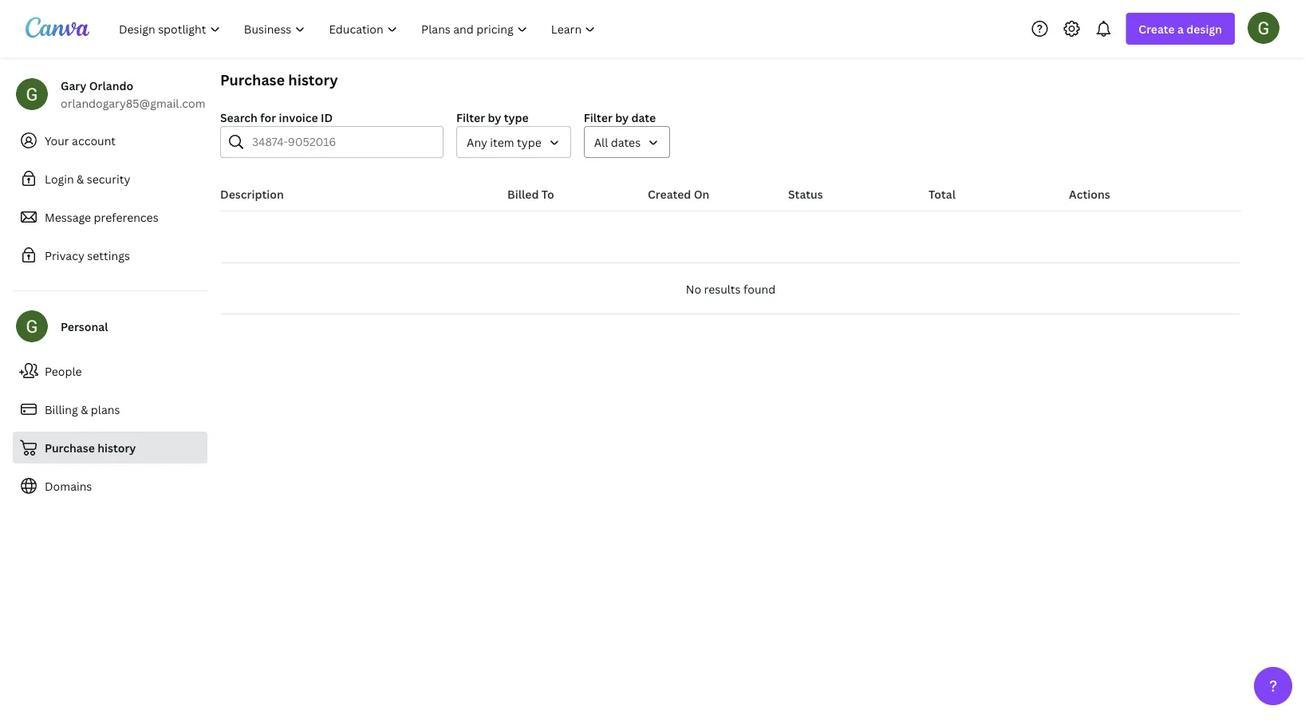 Task type: locate. For each thing, give the bounding box(es) containing it.
gary orlando image
[[1248, 12, 1280, 44]]

filter up any
[[457, 110, 485, 125]]

& right login
[[77, 171, 84, 186]]

for
[[260, 110, 276, 125]]

type inside button
[[517, 134, 542, 150]]

type right item
[[517, 134, 542, 150]]

history
[[288, 70, 338, 89], [98, 440, 136, 455]]

1 horizontal spatial history
[[288, 70, 338, 89]]

created on
[[648, 186, 710, 202]]

& inside login & security link
[[77, 171, 84, 186]]

actions
[[1070, 186, 1111, 202]]

Search for invoice ID text field
[[252, 127, 433, 157]]

1 vertical spatial type
[[517, 134, 542, 150]]

All dates button
[[584, 126, 671, 158]]

billing & plans link
[[13, 394, 208, 425]]

created
[[648, 186, 692, 202]]

& for login
[[77, 171, 84, 186]]

a
[[1178, 21, 1184, 36]]

gary orlando orlandogary85@gmail.com
[[61, 78, 206, 111]]

people link
[[13, 355, 208, 387]]

0 horizontal spatial filter
[[457, 110, 485, 125]]

0 horizontal spatial by
[[488, 110, 502, 125]]

status
[[789, 186, 823, 202]]

filter for filter by date
[[584, 110, 613, 125]]

type up any item type button
[[504, 110, 529, 125]]

login & security link
[[13, 163, 208, 195]]

1 by from the left
[[488, 110, 502, 125]]

filter
[[457, 110, 485, 125], [584, 110, 613, 125]]

2 by from the left
[[616, 110, 629, 125]]

purchase
[[220, 70, 285, 89], [45, 440, 95, 455]]

0 vertical spatial &
[[77, 171, 84, 186]]

by left date at top
[[616, 110, 629, 125]]

total
[[929, 186, 956, 202]]

privacy settings link
[[13, 239, 208, 271]]

0 vertical spatial purchase history
[[220, 70, 338, 89]]

1 horizontal spatial purchase
[[220, 70, 285, 89]]

0 vertical spatial history
[[288, 70, 338, 89]]

1 vertical spatial purchase
[[45, 440, 95, 455]]

no results found
[[686, 281, 776, 297]]

no
[[686, 281, 702, 297]]

login
[[45, 171, 74, 186]]

1 vertical spatial purchase history
[[45, 440, 136, 455]]

privacy settings
[[45, 248, 130, 263]]

message preferences
[[45, 210, 159, 225]]

purchase up search
[[220, 70, 285, 89]]

preferences
[[94, 210, 159, 225]]

your account link
[[13, 125, 208, 156]]

by
[[488, 110, 502, 125], [616, 110, 629, 125]]

1 vertical spatial &
[[81, 402, 88, 417]]

item
[[490, 134, 515, 150]]

billing & plans
[[45, 402, 120, 417]]

purchase up domains
[[45, 440, 95, 455]]

1 horizontal spatial filter
[[584, 110, 613, 125]]

1 horizontal spatial by
[[616, 110, 629, 125]]

&
[[77, 171, 84, 186], [81, 402, 88, 417]]

settings
[[87, 248, 130, 263]]

0 horizontal spatial history
[[98, 440, 136, 455]]

dates
[[611, 134, 641, 150]]

all
[[595, 134, 608, 150]]

0 horizontal spatial purchase
[[45, 440, 95, 455]]

login & security
[[45, 171, 130, 186]]

purchase history down billing & plans at the bottom left
[[45, 440, 136, 455]]

history up domains link
[[98, 440, 136, 455]]

1 vertical spatial history
[[98, 440, 136, 455]]

history up id
[[288, 70, 338, 89]]

date
[[632, 110, 656, 125]]

& left "plans"
[[81, 402, 88, 417]]

your account
[[45, 133, 116, 148]]

by up item
[[488, 110, 502, 125]]

purchase history up 'search for invoice id'
[[220, 70, 338, 89]]

type
[[504, 110, 529, 125], [517, 134, 542, 150]]

filter up all at the left of page
[[584, 110, 613, 125]]

filter by type
[[457, 110, 529, 125]]

0 vertical spatial purchase
[[220, 70, 285, 89]]

description
[[220, 186, 284, 202]]

& inside billing & plans "link"
[[81, 402, 88, 417]]

2 filter from the left
[[584, 110, 613, 125]]

0 vertical spatial type
[[504, 110, 529, 125]]

0 horizontal spatial purchase history
[[45, 440, 136, 455]]

purchase history
[[220, 70, 338, 89], [45, 440, 136, 455]]

create
[[1139, 21, 1176, 36]]

search for invoice id
[[220, 110, 333, 125]]

1 filter from the left
[[457, 110, 485, 125]]



Task type: vqa. For each thing, say whether or not it's contained in the screenshot.
rightmost purchase history
yes



Task type: describe. For each thing, give the bounding box(es) containing it.
filter by date
[[584, 110, 656, 125]]

privacy
[[45, 248, 84, 263]]

invoice
[[279, 110, 318, 125]]

design
[[1187, 21, 1223, 36]]

personal
[[61, 319, 108, 334]]

by for date
[[616, 110, 629, 125]]

any
[[467, 134, 488, 150]]

message preferences link
[[13, 201, 208, 233]]

people
[[45, 364, 82, 379]]

billed
[[508, 186, 539, 202]]

orlandogary85@gmail.com
[[61, 95, 206, 111]]

history inside purchase history link
[[98, 440, 136, 455]]

domains link
[[13, 470, 208, 502]]

gary
[[61, 78, 86, 93]]

Any item type button
[[457, 126, 571, 158]]

results
[[704, 281, 741, 297]]

id
[[321, 110, 333, 125]]

create a design button
[[1127, 13, 1236, 45]]

domains
[[45, 479, 92, 494]]

account
[[72, 133, 116, 148]]

top level navigation element
[[109, 13, 609, 45]]

create a design
[[1139, 21, 1223, 36]]

your
[[45, 133, 69, 148]]

1 horizontal spatial purchase history
[[220, 70, 338, 89]]

billing
[[45, 402, 78, 417]]

purchase history link
[[13, 432, 208, 464]]

& for billing
[[81, 402, 88, 417]]

plans
[[91, 402, 120, 417]]

by for type
[[488, 110, 502, 125]]

message
[[45, 210, 91, 225]]

type for filter by type
[[504, 110, 529, 125]]

found
[[744, 281, 776, 297]]

search
[[220, 110, 258, 125]]

orlando
[[89, 78, 133, 93]]

to
[[542, 186, 555, 202]]

type for any item type
[[517, 134, 542, 150]]

purchase history inside purchase history link
[[45, 440, 136, 455]]

billed to
[[508, 186, 555, 202]]

on
[[694, 186, 710, 202]]

security
[[87, 171, 130, 186]]

any item type
[[467, 134, 542, 150]]

filter for filter by type
[[457, 110, 485, 125]]

all dates
[[595, 134, 641, 150]]



